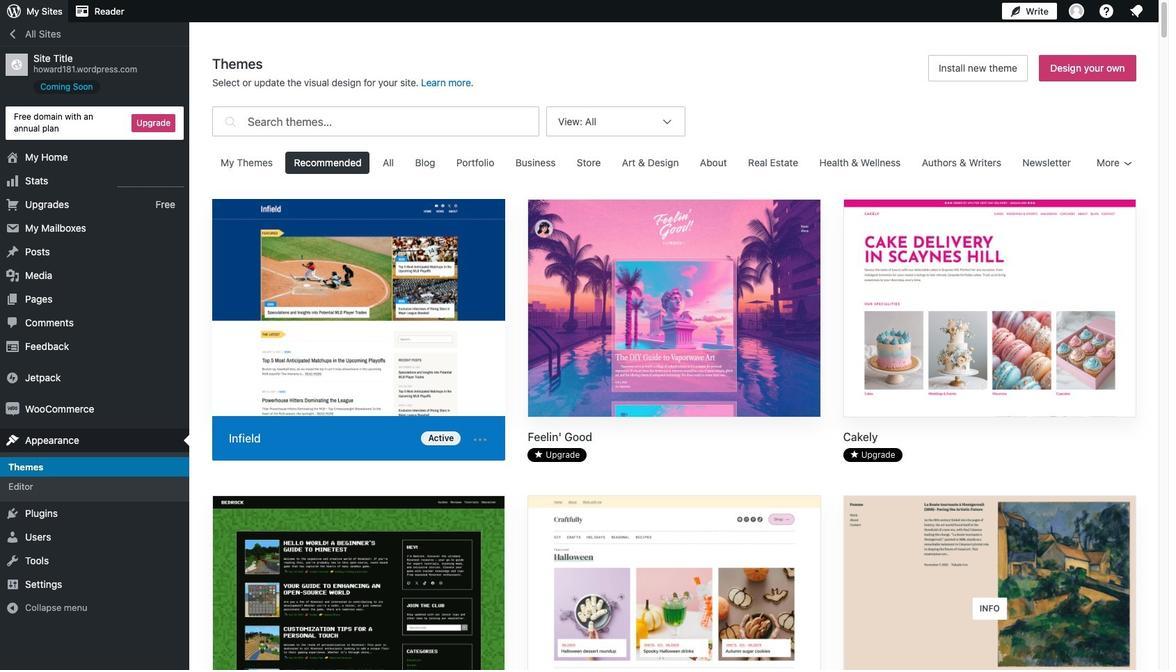 Task type: locate. For each thing, give the bounding box(es) containing it.
open search image
[[222, 103, 239, 140]]

a blog theme with a bold vaporwave aesthetic. its nostalgic atmosphere pays homage to the 80s and early 90s. image
[[529, 200, 820, 419]]

1 vertical spatial img image
[[6, 402, 19, 416]]

pomme is a simple portfolio theme for painters. image
[[844, 496, 1136, 670]]

Search search field
[[248, 107, 539, 136]]

cakely is a business theme perfect for bakers or cake makers with a vibrant colour. image
[[844, 200, 1136, 419]]

my profile image
[[1069, 3, 1084, 19]]

None search field
[[212, 103, 539, 140]]

1 img image from the top
[[6, 371, 19, 385]]

more options for theme infield image
[[472, 431, 489, 448]]

a passionate sports fan blog celebrating your favorite game. image
[[212, 199, 506, 419]]

help image
[[1098, 3, 1115, 19]]

0 vertical spatial img image
[[6, 371, 19, 385]]

img image
[[6, 371, 19, 385], [6, 402, 19, 416]]



Task type: vqa. For each thing, say whether or not it's contained in the screenshot.
list item
no



Task type: describe. For each thing, give the bounding box(es) containing it.
inspired by the iconic worlds of minecraft and minetest, bedrock is a blog theme that reminds the immersive experience of these games. image
[[213, 496, 505, 670]]

2 img image from the top
[[6, 402, 19, 416]]

highest hourly views 0 image
[[118, 178, 184, 187]]

a cheerful wordpress blogging theme dedicated to all things homemade and delightful. image
[[529, 496, 820, 670]]

manage your notifications image
[[1128, 3, 1145, 19]]



